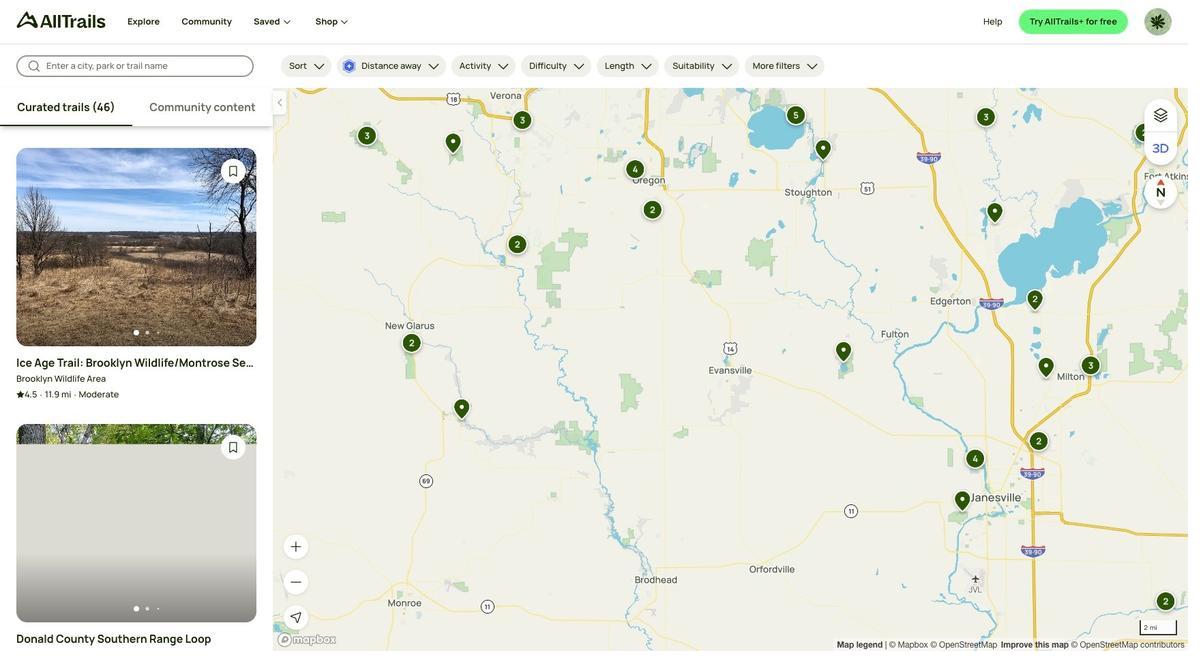 Task type: locate. For each thing, give the bounding box(es) containing it.
None search field
[[16, 55, 254, 77]]

add to list image
[[227, 164, 240, 178], [227, 440, 240, 454]]

enable 3d map image
[[1153, 141, 1169, 157]]

current location image
[[289, 611, 303, 625]]

kendall image
[[1145, 8, 1172, 35]]

1 add to list image from the top
[[227, 164, 240, 178]]

tab
[[0, 88, 132, 126], [132, 88, 273, 126]]

map options image
[[1153, 107, 1169, 123]]

navigate next image
[[227, 240, 240, 254]]

tab list
[[0, 88, 273, 126]]

1 vertical spatial add to list image
[[227, 440, 240, 454]]

0 vertical spatial add to list image
[[227, 164, 240, 178]]

dialog
[[0, 0, 1188, 652]]

reset north and pitch image
[[1148, 179, 1175, 206]]

map region
[[273, 88, 1188, 652]]

2 tab from the left
[[132, 88, 273, 126]]



Task type: vqa. For each thing, say whether or not it's contained in the screenshot.
topmost Add to list icon
yes



Task type: describe. For each thing, give the bounding box(es) containing it.
zoom map out image
[[289, 576, 303, 589]]

navigate previous image
[[33, 240, 46, 254]]

2 add to list image from the top
[[227, 440, 240, 454]]

Enter a city, park or trail name field
[[46, 60, 243, 73]]

1 tab from the left
[[0, 88, 132, 126]]

zoom map in image
[[289, 540, 303, 554]]



